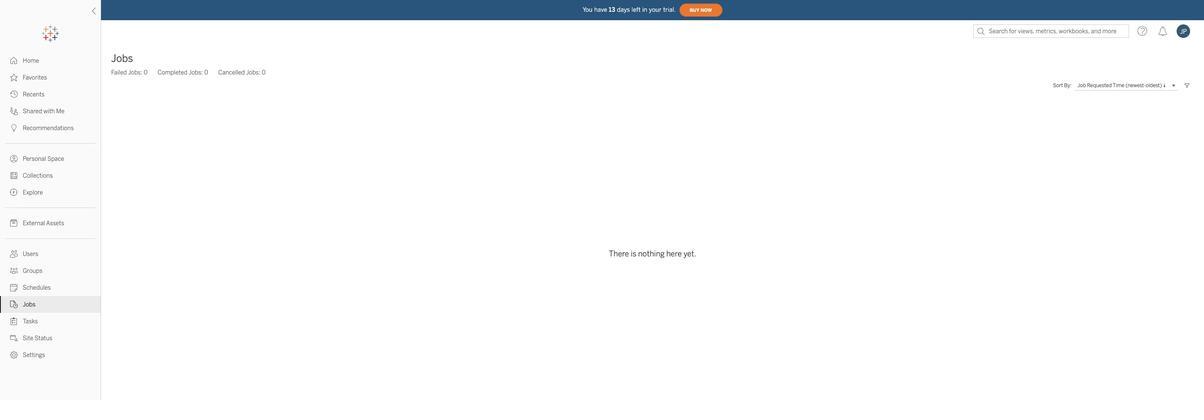 Task type: locate. For each thing, give the bounding box(es) containing it.
shared with me link
[[0, 103, 101, 120]]

personal space
[[23, 156, 64, 163]]

jobs: right the completed
[[189, 69, 203, 76]]

8 by text only_f5he34f image from the top
[[10, 351, 18, 359]]

groups
[[23, 268, 42, 275]]

4 by text only_f5he34f image from the top
[[10, 189, 18, 196]]

1 horizontal spatial jobs:
[[189, 69, 203, 76]]

jobs
[[111, 52, 133, 64], [23, 301, 36, 308]]

by text only_f5he34f image left "schedules"
[[10, 284, 18, 292]]

3 jobs: from the left
[[246, 69, 261, 76]]

job requested time (newest-oldest)
[[1078, 82, 1163, 88]]

yet.
[[684, 249, 697, 259]]

by text only_f5he34f image left site
[[10, 335, 18, 342]]

by text only_f5he34f image inside collections link
[[10, 172, 18, 180]]

0 for completed jobs: 0
[[204, 69, 208, 76]]

jobs: for cancelled
[[246, 69, 261, 76]]

by text only_f5he34f image for settings
[[10, 351, 18, 359]]

explore link
[[0, 184, 101, 201]]

by text only_f5he34f image for recommendations
[[10, 124, 18, 132]]

jobs: right failed
[[128, 69, 142, 76]]

0 right failed
[[144, 69, 148, 76]]

personal space link
[[0, 150, 101, 167]]

recommendations link
[[0, 120, 101, 137]]

2 by text only_f5he34f image from the top
[[10, 91, 18, 98]]

5 by text only_f5he34f image from the top
[[10, 250, 18, 258]]

tasks link
[[0, 313, 101, 330]]

cancelled
[[218, 69, 245, 76]]

there
[[609, 249, 629, 259]]

by text only_f5he34f image for groups
[[10, 267, 18, 275]]

by text only_f5he34f image inside personal space link
[[10, 155, 18, 163]]

0 horizontal spatial jobs
[[23, 301, 36, 308]]

status
[[35, 335, 52, 342]]

collections
[[23, 172, 53, 180]]

1 0 from the left
[[144, 69, 148, 76]]

by text only_f5he34f image inside tasks link
[[10, 318, 18, 325]]

jobs up failed
[[111, 52, 133, 64]]

by text only_f5he34f image inside groups link
[[10, 267, 18, 275]]

by text only_f5he34f image left tasks
[[10, 318, 18, 325]]

completed jobs: 0
[[158, 69, 208, 76]]

5 by text only_f5he34f image from the top
[[10, 220, 18, 227]]

6 by text only_f5he34f image from the top
[[10, 284, 18, 292]]

groups link
[[0, 263, 101, 279]]

site status
[[23, 335, 52, 342]]

by text only_f5he34f image inside schedules link
[[10, 284, 18, 292]]

1 by text only_f5he34f image from the top
[[10, 74, 18, 81]]

failed jobs: 0
[[111, 69, 148, 76]]

recommendations
[[23, 125, 74, 132]]

by text only_f5he34f image inside 'jobs' link
[[10, 301, 18, 308]]

by text only_f5he34f image left home
[[10, 57, 18, 64]]

by text only_f5he34f image
[[10, 74, 18, 81], [10, 91, 18, 98], [10, 124, 18, 132], [10, 172, 18, 180], [10, 220, 18, 227], [10, 267, 18, 275], [10, 301, 18, 308], [10, 351, 18, 359]]

external
[[23, 220, 45, 227]]

8 by text only_f5he34f image from the top
[[10, 335, 18, 342]]

by text only_f5he34f image inside site status link
[[10, 335, 18, 342]]

7 by text only_f5he34f image from the top
[[10, 301, 18, 308]]

assets
[[46, 220, 64, 227]]

by text only_f5he34f image for explore
[[10, 189, 18, 196]]

recents link
[[0, 86, 101, 103]]

main navigation. press the up and down arrow keys to access links. element
[[0, 52, 101, 364]]

0
[[144, 69, 148, 76], [204, 69, 208, 76], [262, 69, 266, 76]]

0 right cancelled
[[262, 69, 266, 76]]

2 horizontal spatial 0
[[262, 69, 266, 76]]

0 vertical spatial jobs
[[111, 52, 133, 64]]

0 horizontal spatial jobs:
[[128, 69, 142, 76]]

by text only_f5he34f image for jobs
[[10, 301, 18, 308]]

by text only_f5he34f image inside external assets 'link'
[[10, 220, 18, 227]]

home
[[23, 57, 39, 64]]

6 by text only_f5he34f image from the top
[[10, 267, 18, 275]]

by text only_f5he34f image left users at the bottom left of page
[[10, 250, 18, 258]]

3 0 from the left
[[262, 69, 266, 76]]

time
[[1113, 82, 1125, 88]]

jobs up tasks
[[23, 301, 36, 308]]

space
[[47, 156, 64, 163]]

jobs:
[[128, 69, 142, 76], [189, 69, 203, 76], [246, 69, 261, 76]]

1 horizontal spatial 0
[[204, 69, 208, 76]]

4 by text only_f5he34f image from the top
[[10, 172, 18, 180]]

2 jobs: from the left
[[189, 69, 203, 76]]

by text only_f5he34f image inside users 'link'
[[10, 250, 18, 258]]

by text only_f5he34f image inside home link
[[10, 57, 18, 64]]

3 by text only_f5he34f image from the top
[[10, 124, 18, 132]]

you
[[583, 6, 593, 13]]

failed
[[111, 69, 127, 76]]

Search for views, metrics, workbooks, and more text field
[[974, 24, 1130, 38]]

jobs link
[[0, 296, 101, 313]]

7 by text only_f5he34f image from the top
[[10, 318, 18, 325]]

by text only_f5he34f image for schedules
[[10, 284, 18, 292]]

by text only_f5he34f image left explore at the left top of page
[[10, 189, 18, 196]]

by text only_f5he34f image for users
[[10, 250, 18, 258]]

site status link
[[0, 330, 101, 347]]

13
[[609, 6, 616, 13]]

external assets link
[[0, 215, 101, 232]]

is
[[631, 249, 637, 259]]

navigation panel element
[[0, 25, 101, 364]]

recents
[[23, 91, 45, 98]]

0 horizontal spatial 0
[[144, 69, 148, 76]]

by text only_f5he34f image inside the explore link
[[10, 189, 18, 196]]

2 horizontal spatial jobs:
[[246, 69, 261, 76]]

3 by text only_f5he34f image from the top
[[10, 155, 18, 163]]

home link
[[0, 52, 101, 69]]

schedules
[[23, 284, 51, 292]]

1 jobs: from the left
[[128, 69, 142, 76]]

2 by text only_f5he34f image from the top
[[10, 107, 18, 115]]

1 vertical spatial jobs
[[23, 301, 36, 308]]

users link
[[0, 246, 101, 263]]

by text only_f5he34f image inside favorites link
[[10, 74, 18, 81]]

by text only_f5he34f image left personal
[[10, 155, 18, 163]]

by text only_f5he34f image inside "recents" link
[[10, 91, 18, 98]]

0 left cancelled
[[204, 69, 208, 76]]

settings
[[23, 352, 45, 359]]

by text only_f5he34f image inside recommendations link
[[10, 124, 18, 132]]

sort by:
[[1054, 83, 1072, 88]]

by text only_f5he34f image inside settings link
[[10, 351, 18, 359]]

by text only_f5he34f image
[[10, 57, 18, 64], [10, 107, 18, 115], [10, 155, 18, 163], [10, 189, 18, 196], [10, 250, 18, 258], [10, 284, 18, 292], [10, 318, 18, 325], [10, 335, 18, 342]]

left
[[632, 6, 641, 13]]

jobs: right cancelled
[[246, 69, 261, 76]]

by text only_f5he34f image inside shared with me link
[[10, 107, 18, 115]]

trial.
[[664, 6, 676, 13]]

me
[[56, 108, 65, 115]]

by text only_f5he34f image for external assets
[[10, 220, 18, 227]]

1 by text only_f5he34f image from the top
[[10, 57, 18, 64]]

by text only_f5he34f image for personal space
[[10, 155, 18, 163]]

by text only_f5he34f image left shared
[[10, 107, 18, 115]]

2 0 from the left
[[204, 69, 208, 76]]



Task type: vqa. For each thing, say whether or not it's contained in the screenshot.
Buy Now
yes



Task type: describe. For each thing, give the bounding box(es) containing it.
site
[[23, 335, 33, 342]]

requested
[[1088, 82, 1112, 88]]

now
[[701, 7, 712, 13]]

by text only_f5he34f image for collections
[[10, 172, 18, 180]]

collections link
[[0, 167, 101, 184]]

you have 13 days left in your trial.
[[583, 6, 676, 13]]

here
[[667, 249, 682, 259]]

days
[[617, 6, 630, 13]]

jobs inside main navigation. press the up and down arrow keys to access links. element
[[23, 301, 36, 308]]

job requested time (newest-oldest) button
[[1075, 80, 1179, 91]]

0 for cancelled jobs: 0
[[262, 69, 266, 76]]

settings link
[[0, 347, 101, 364]]

buy
[[690, 7, 700, 13]]

by text only_f5he34f image for site status
[[10, 335, 18, 342]]

by text only_f5he34f image for tasks
[[10, 318, 18, 325]]

personal
[[23, 156, 46, 163]]

have
[[595, 6, 608, 13]]

explore
[[23, 189, 43, 196]]

by text only_f5he34f image for favorites
[[10, 74, 18, 81]]

external assets
[[23, 220, 64, 227]]

job
[[1078, 82, 1087, 88]]

in
[[643, 6, 648, 13]]

favorites link
[[0, 69, 101, 86]]

users
[[23, 251, 38, 258]]

by text only_f5he34f image for home
[[10, 57, 18, 64]]

0 for failed jobs: 0
[[144, 69, 148, 76]]

schedules link
[[0, 279, 101, 296]]

with
[[43, 108, 55, 115]]

shared
[[23, 108, 42, 115]]

jobs: for completed
[[189, 69, 203, 76]]

1 horizontal spatial jobs
[[111, 52, 133, 64]]

buy now
[[690, 7, 712, 13]]

shared with me
[[23, 108, 65, 115]]

oldest)
[[1146, 82, 1163, 88]]

by text only_f5he34f image for shared with me
[[10, 107, 18, 115]]

by text only_f5he34f image for recents
[[10, 91, 18, 98]]

(newest-
[[1126, 82, 1146, 88]]

there is nothing here yet.
[[609, 249, 697, 259]]

sort
[[1054, 83, 1064, 88]]

completed
[[158, 69, 188, 76]]

buy now button
[[680, 3, 723, 17]]

cancelled jobs: 0
[[218, 69, 266, 76]]

your
[[649, 6, 662, 13]]

by:
[[1065, 83, 1072, 88]]

jobs: for failed
[[128, 69, 142, 76]]

tasks
[[23, 318, 38, 325]]

favorites
[[23, 74, 47, 81]]

nothing
[[639, 249, 665, 259]]



